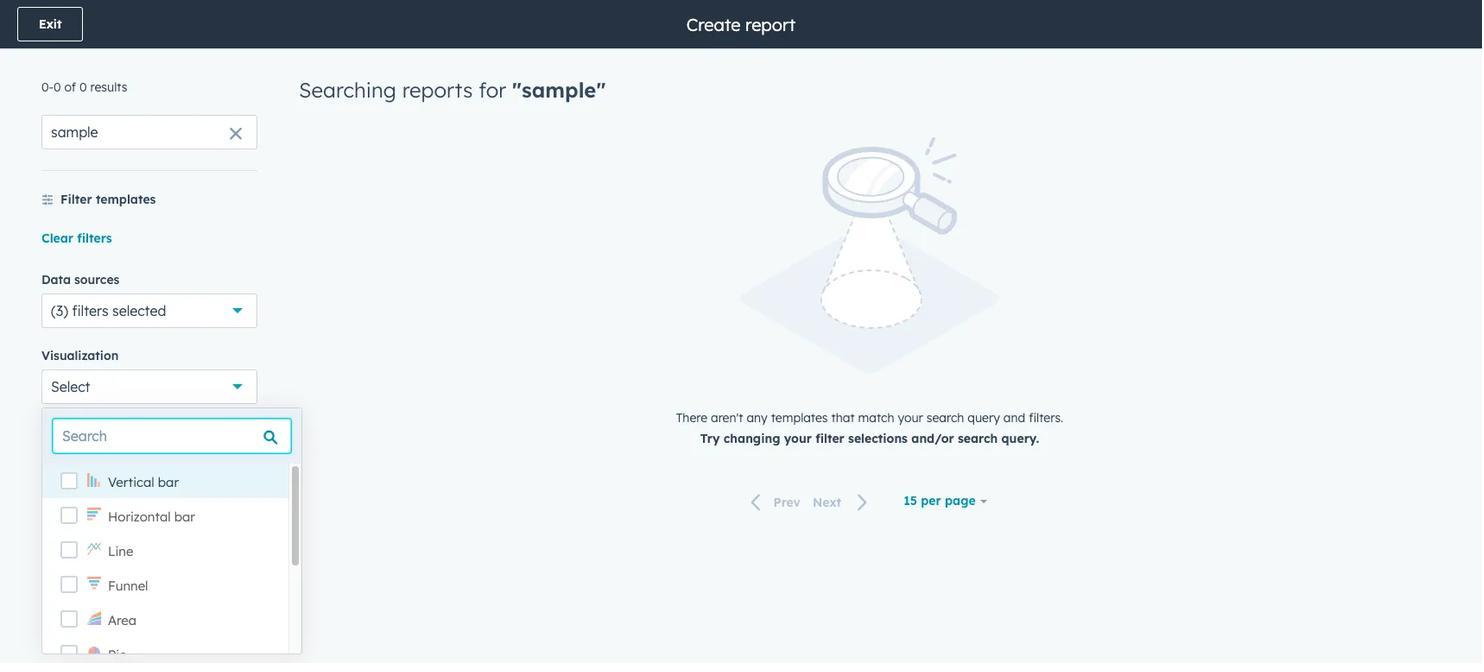 Task type: locate. For each thing, give the bounding box(es) containing it.
templates
[[96, 192, 156, 207], [771, 411, 828, 426]]

1 horizontal spatial 0
[[79, 79, 87, 95]]

1 vertical spatial bar
[[174, 508, 195, 525]]

filters right clear at the top of page
[[77, 231, 112, 246]]

0 vertical spatial templates
[[96, 192, 156, 207]]

selected
[[112, 302, 166, 320]]

that
[[832, 411, 855, 426]]

line
[[108, 543, 133, 559]]

aren't
[[711, 411, 743, 426]]

filters right (3)
[[72, 302, 109, 320]]

1 vertical spatial filters
[[72, 302, 109, 320]]

searching reports for "sample"
[[299, 77, 606, 103]]

1 vertical spatial templates
[[771, 411, 828, 426]]

filter templates
[[60, 192, 156, 207]]

0
[[54, 79, 61, 95], [79, 79, 87, 95]]

search down the "query"
[[958, 432, 998, 447]]

filters inside button
[[77, 231, 112, 246]]

filter
[[816, 432, 845, 447]]

templates up filter
[[771, 411, 828, 426]]

your left filter
[[784, 432, 812, 447]]

bar right horizontal
[[174, 508, 195, 525]]

of
[[64, 79, 76, 95]]

per
[[921, 494, 941, 509]]

0 vertical spatial filters
[[77, 231, 112, 246]]

there
[[676, 411, 708, 426]]

visualization
[[41, 348, 119, 364]]

selections
[[848, 432, 908, 447]]

alert
[[299, 137, 1441, 450]]

0 vertical spatial bar
[[158, 474, 179, 490]]

1 horizontal spatial your
[[898, 411, 923, 426]]

select button
[[41, 370, 257, 404]]

Search search field
[[53, 419, 291, 454]]

0 horizontal spatial your
[[784, 432, 812, 447]]

select
[[51, 378, 90, 396]]

your
[[898, 411, 923, 426], [784, 432, 812, 447]]

page
[[945, 494, 976, 509]]

bar
[[158, 474, 179, 490], [174, 508, 195, 525]]

bar right vertical
[[158, 474, 179, 490]]

data sources
[[41, 272, 120, 288]]

vertical bar
[[108, 474, 179, 490]]

0 horizontal spatial templates
[[96, 192, 156, 207]]

"sample"
[[512, 77, 606, 103]]

for
[[479, 77, 506, 103]]

0-0 of 0 results
[[41, 79, 127, 95]]

0 vertical spatial your
[[898, 411, 923, 426]]

search up 'and/or'
[[927, 411, 964, 426]]

query.
[[1002, 432, 1039, 447]]

0 horizontal spatial 0
[[54, 79, 61, 95]]

and
[[1004, 411, 1026, 426]]

vertical
[[108, 474, 154, 490]]

next button
[[807, 491, 879, 514]]

searching
[[299, 77, 397, 103]]

templates right filter
[[96, 192, 156, 207]]

1 vertical spatial your
[[784, 432, 812, 447]]

(3) filters selected
[[51, 302, 166, 320]]

1 horizontal spatial templates
[[771, 411, 828, 426]]

your up 'and/or'
[[898, 411, 923, 426]]

list box
[[42, 464, 302, 664]]

funnel
[[108, 578, 148, 594]]

0-
[[41, 79, 54, 95]]

exit link
[[17, 7, 83, 41]]

changing
[[724, 432, 781, 447]]

filters inside popup button
[[72, 302, 109, 320]]

filters.
[[1029, 411, 1064, 426]]

filters
[[77, 231, 112, 246], [72, 302, 109, 320]]

there aren't any templates that match your search query and filters. try changing your filter selections and/or search query.
[[676, 411, 1064, 447]]

alert containing there aren't any templates that match your search query and filters.
[[299, 137, 1441, 450]]

0 left the of
[[54, 79, 61, 95]]

(3) filters selected button
[[41, 294, 257, 328]]

next
[[813, 495, 842, 510]]

bar for vertical bar
[[158, 474, 179, 490]]

search
[[927, 411, 964, 426], [958, 432, 998, 447]]

2 0 from the left
[[79, 79, 87, 95]]

15
[[904, 494, 917, 509]]

0 right the of
[[79, 79, 87, 95]]



Task type: vqa. For each thing, say whether or not it's contained in the screenshot.
2nd the Press to sort. image from the left
no



Task type: describe. For each thing, give the bounding box(es) containing it.
0 vertical spatial search
[[927, 411, 964, 426]]

prev button
[[741, 491, 807, 514]]

clear filters button
[[41, 228, 112, 249]]

create report
[[687, 13, 796, 35]]

horizontal
[[108, 508, 171, 525]]

page section element
[[0, 0, 1483, 48]]

filter
[[60, 192, 92, 207]]

and/or
[[912, 432, 954, 447]]

(3)
[[51, 302, 68, 320]]

list box containing vertical bar
[[42, 464, 302, 664]]

reports
[[402, 77, 473, 103]]

query
[[968, 411, 1000, 426]]

data
[[41, 272, 71, 288]]

15 per page
[[904, 494, 976, 509]]

clear input image
[[229, 128, 243, 142]]

pagination navigation
[[741, 491, 879, 514]]

pie
[[108, 647, 127, 663]]

clear
[[41, 231, 73, 246]]

1 0 from the left
[[54, 79, 61, 95]]

clear filters
[[41, 231, 112, 246]]

try
[[701, 432, 720, 447]]

bar for horizontal bar
[[174, 508, 195, 525]]

horizontal bar
[[108, 508, 195, 525]]

templates inside there aren't any templates that match your search query and filters. try changing your filter selections and/or search query.
[[771, 411, 828, 426]]

area
[[108, 612, 137, 629]]

match
[[858, 411, 895, 426]]

filters for (3)
[[72, 302, 109, 320]]

exit
[[39, 16, 62, 32]]

15 per page button
[[893, 484, 999, 519]]

any
[[747, 411, 768, 426]]

create
[[687, 13, 741, 35]]

prev
[[774, 495, 801, 510]]

results
[[90, 79, 127, 95]]

sources
[[74, 272, 120, 288]]

report
[[746, 13, 796, 35]]

Search search field
[[41, 115, 257, 149]]

1 vertical spatial search
[[958, 432, 998, 447]]

filters for clear
[[77, 231, 112, 246]]



